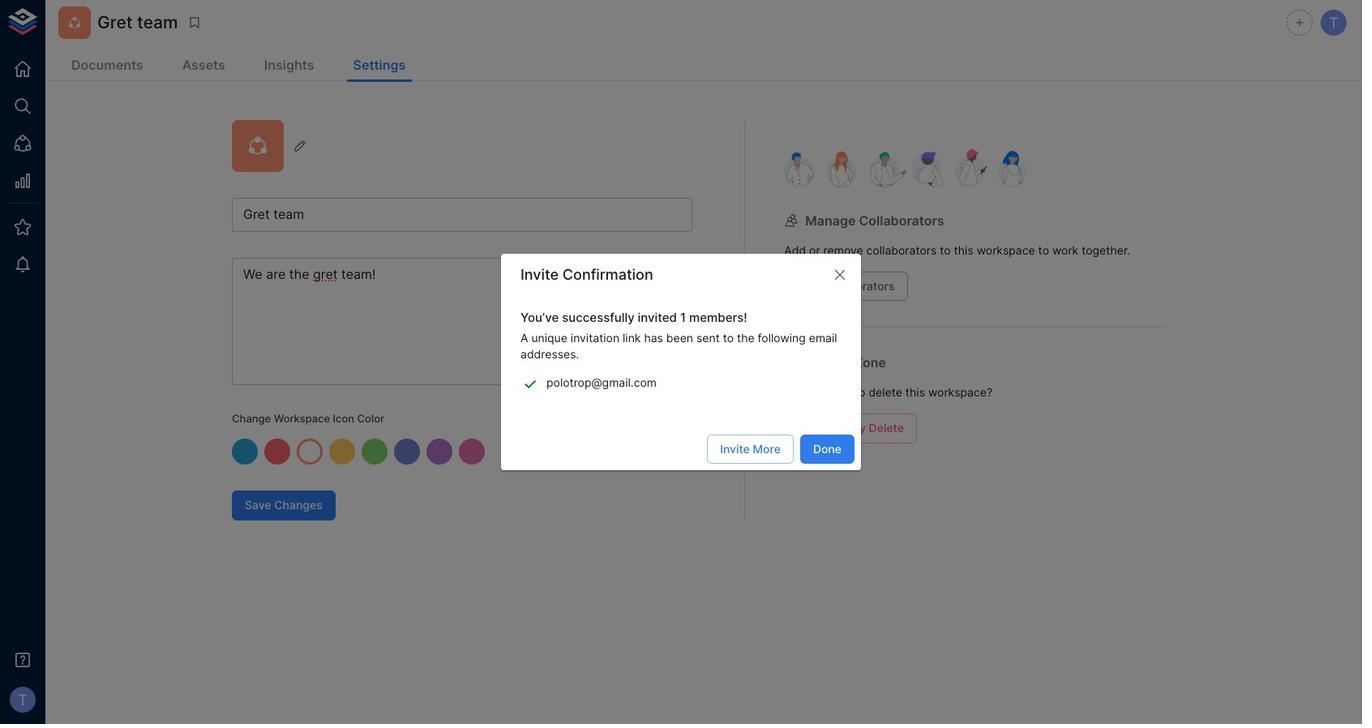 Task type: vqa. For each thing, say whether or not it's contained in the screenshot.
bottommost Collaborators
yes



Task type: describe. For each thing, give the bounding box(es) containing it.
manage
[[806, 212, 856, 228]]

invite confirmation
[[521, 266, 654, 283]]

danger
[[806, 355, 852, 371]]

workspace
[[274, 412, 330, 425]]

invited
[[638, 310, 677, 325]]

settings link
[[347, 50, 412, 82]]

permanently delete button
[[785, 414, 918, 443]]

confirmation
[[563, 266, 654, 283]]

gret team
[[97, 12, 178, 33]]

to inside you've successfully invited 1 member s! a unique invitation link has been sent to the following email addresses.
[[723, 331, 734, 345]]

settings
[[353, 57, 406, 73]]

this for to
[[955, 243, 974, 257]]

addresses.
[[521, 347, 580, 361]]

successfully
[[562, 310, 635, 325]]

delete
[[869, 386, 903, 400]]

or
[[810, 243, 821, 257]]

Workspace Name text field
[[232, 198, 693, 232]]

do you want to delete this workspace?
[[785, 386, 993, 400]]

edit collaborators
[[798, 279, 895, 293]]

1
[[681, 310, 686, 325]]

collaborators for edit collaborators
[[822, 279, 895, 293]]

color
[[357, 412, 385, 425]]

more
[[753, 442, 781, 456]]

team
[[137, 12, 178, 33]]

member
[[690, 310, 738, 325]]

delete
[[869, 421, 905, 435]]

the
[[737, 331, 755, 345]]

workspace?
[[929, 386, 993, 400]]

a
[[521, 331, 529, 345]]

following
[[758, 331, 806, 345]]

want
[[826, 386, 852, 400]]

0 vertical spatial t button
[[1319, 7, 1350, 38]]

sent
[[697, 331, 720, 345]]

remove
[[824, 243, 864, 257]]

collaborators for manage collaborators
[[860, 212, 945, 228]]

change
[[232, 412, 271, 425]]

permanently
[[798, 421, 866, 435]]

you
[[803, 386, 822, 400]]

invite more
[[721, 442, 781, 456]]

polotrop@gmail.com
[[547, 376, 657, 390]]



Task type: locate. For each thing, give the bounding box(es) containing it.
1 horizontal spatial this
[[955, 243, 974, 257]]

invite
[[521, 266, 559, 283], [721, 442, 750, 456]]

to left the the
[[723, 331, 734, 345]]

documents link
[[65, 50, 150, 82]]

insights link
[[258, 50, 321, 82]]

0 vertical spatial invite
[[521, 266, 559, 283]]

has
[[645, 331, 664, 345]]

1 vertical spatial t
[[18, 691, 27, 709]]

invite for invite more
[[721, 442, 750, 456]]

assets
[[182, 57, 225, 73]]

unique
[[532, 331, 568, 345]]

together.
[[1082, 243, 1131, 257]]

add
[[785, 243, 807, 257]]

you've successfully invited 1 member s! a unique invitation link has been sent to the following email addresses.
[[521, 310, 838, 361]]

save
[[245, 498, 271, 512]]

do
[[785, 386, 800, 400]]

0 vertical spatial t
[[1330, 14, 1339, 32]]

edit
[[798, 279, 819, 293]]

collaborators
[[867, 243, 937, 257]]

invite left more
[[721, 442, 750, 456]]

manage collaborators
[[806, 212, 945, 228]]

0 horizontal spatial t
[[18, 691, 27, 709]]

collaborators up collaborators
[[860, 212, 945, 228]]

invitation
[[571, 331, 620, 345]]

collaborators inside button
[[822, 279, 895, 293]]

to
[[941, 243, 951, 257], [1039, 243, 1050, 257], [723, 331, 734, 345], [855, 386, 866, 400]]

invite up you've
[[521, 266, 559, 283]]

0 vertical spatial this
[[955, 243, 974, 257]]

assets link
[[176, 50, 232, 82]]

link
[[623, 331, 641, 345]]

save changes button
[[232, 491, 336, 521]]

zone
[[855, 355, 887, 371]]

add or remove collaborators to this workspace to work together.
[[785, 243, 1131, 257]]

t
[[1330, 14, 1339, 32], [18, 691, 27, 709]]

invite confirmation dialog
[[501, 254, 862, 471]]

done
[[814, 442, 842, 456]]

this
[[955, 243, 974, 257], [906, 386, 926, 400]]

t button
[[1319, 7, 1350, 38], [5, 682, 41, 718]]

icon
[[333, 412, 355, 425]]

1 vertical spatial this
[[906, 386, 926, 400]]

change workspace icon color
[[232, 412, 385, 425]]

email
[[809, 331, 838, 345]]

to right collaborators
[[941, 243, 951, 257]]

0 horizontal spatial t button
[[5, 682, 41, 718]]

0 vertical spatial collaborators
[[860, 212, 945, 228]]

1 horizontal spatial t button
[[1319, 7, 1350, 38]]

save changes
[[245, 498, 323, 512]]

bookmark image
[[187, 15, 202, 30]]

1 vertical spatial t button
[[5, 682, 41, 718]]

invite for invite confirmation
[[521, 266, 559, 283]]

done button
[[801, 435, 855, 464]]

this left 'workspace'
[[955, 243, 974, 257]]

collaborators
[[860, 212, 945, 228], [822, 279, 895, 293]]

insights
[[264, 57, 314, 73]]

edit collaborators button
[[785, 271, 908, 301]]

1 horizontal spatial invite
[[721, 442, 750, 456]]

invite more button
[[708, 435, 794, 464]]

this for delete
[[906, 386, 926, 400]]

to right want
[[855, 386, 866, 400]]

documents
[[71, 57, 143, 73]]

0 horizontal spatial invite
[[521, 266, 559, 283]]

1 vertical spatial invite
[[721, 442, 750, 456]]

work
[[1053, 243, 1079, 257]]

Workspace notes are visible to all members and guests. text field
[[232, 258, 693, 385]]

s!
[[738, 310, 748, 325]]

you've
[[521, 310, 559, 325]]

1 horizontal spatial t
[[1330, 14, 1339, 32]]

invite inside invite more button
[[721, 442, 750, 456]]

to left work
[[1039, 243, 1050, 257]]

collaborators down remove
[[822, 279, 895, 293]]

gret
[[97, 12, 133, 33]]

been
[[667, 331, 694, 345]]

permanently delete
[[798, 421, 905, 435]]

workspace
[[977, 243, 1036, 257]]

this right delete
[[906, 386, 926, 400]]

1 vertical spatial collaborators
[[822, 279, 895, 293]]

danger zone
[[806, 355, 887, 371]]

changes
[[274, 498, 323, 512]]

0 horizontal spatial this
[[906, 386, 926, 400]]



